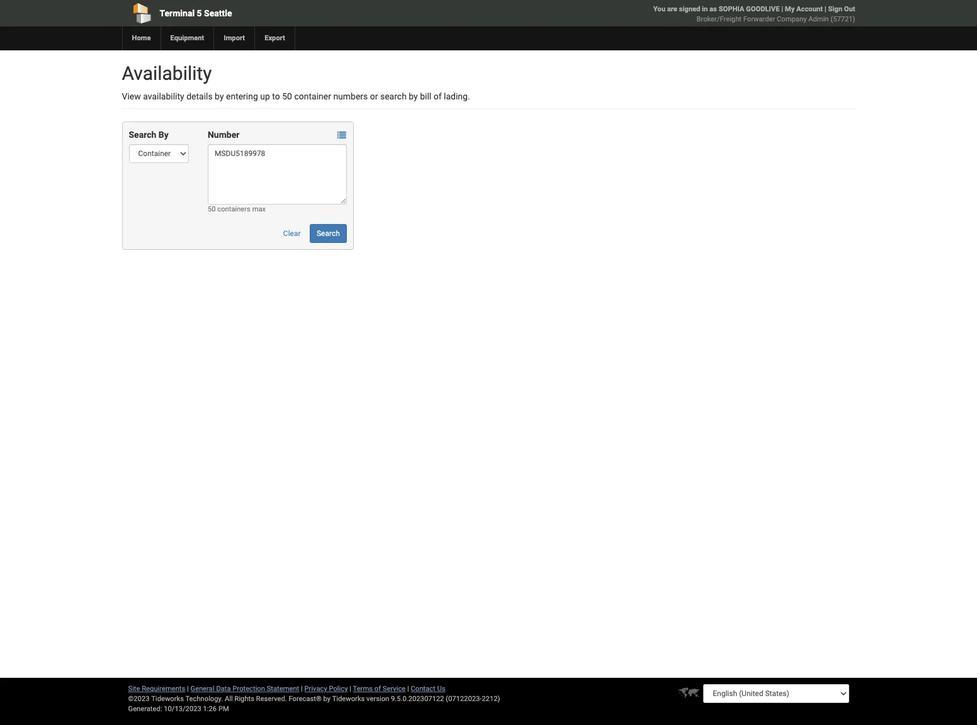 Task type: locate. For each thing, give the bounding box(es) containing it.
by
[[159, 130, 169, 140]]

of
[[434, 91, 442, 101], [375, 685, 381, 694]]

(57721)
[[831, 15, 856, 23]]

|
[[782, 5, 784, 13], [825, 5, 827, 13], [187, 685, 189, 694], [301, 685, 303, 694], [350, 685, 351, 694], [408, 685, 409, 694]]

by
[[215, 91, 224, 101], [409, 91, 418, 101], [323, 695, 331, 704]]

5
[[197, 8, 202, 18]]

entering
[[226, 91, 258, 101]]

details
[[187, 91, 213, 101]]

0 vertical spatial of
[[434, 91, 442, 101]]

1 vertical spatial search
[[317, 229, 340, 238]]

1 horizontal spatial 50
[[282, 91, 292, 101]]

terminal 5 seattle
[[160, 8, 232, 18]]

search inside button
[[317, 229, 340, 238]]

number
[[208, 130, 240, 140]]

of inside site requirements | general data protection statement | privacy policy | terms of service | contact us ©2023 tideworks technology. all rights reserved. forecast® by tideworks version 9.5.0.202307122 (07122023-2212) generated: 10/13/2023 1:26 pm
[[375, 685, 381, 694]]

forwarder
[[744, 15, 776, 23]]

terminal
[[160, 8, 195, 18]]

max
[[252, 205, 266, 214]]

statement
[[267, 685, 299, 694]]

import link
[[214, 26, 255, 50]]

privacy
[[305, 685, 327, 694]]

as
[[710, 5, 717, 13]]

| left general at the left bottom of page
[[187, 685, 189, 694]]

50
[[282, 91, 292, 101], [208, 205, 216, 214]]

50 left containers
[[208, 205, 216, 214]]

2 horizontal spatial by
[[409, 91, 418, 101]]

technology.
[[185, 695, 223, 704]]

1 horizontal spatial by
[[323, 695, 331, 704]]

0 vertical spatial search
[[129, 130, 156, 140]]

by left bill
[[409, 91, 418, 101]]

export link
[[255, 26, 295, 50]]

lading.
[[444, 91, 470, 101]]

of right bill
[[434, 91, 442, 101]]

0 vertical spatial 50
[[282, 91, 292, 101]]

| up 9.5.0.202307122
[[408, 685, 409, 694]]

equipment link
[[160, 26, 214, 50]]

numbers
[[333, 91, 368, 101]]

sign
[[829, 5, 843, 13]]

policy
[[329, 685, 348, 694]]

show list image
[[337, 131, 346, 140]]

search
[[129, 130, 156, 140], [317, 229, 340, 238]]

search left by
[[129, 130, 156, 140]]

home link
[[122, 26, 160, 50]]

all
[[225, 695, 233, 704]]

search button
[[310, 224, 347, 243]]

2212)
[[482, 695, 500, 704]]

search right clear
[[317, 229, 340, 238]]

1 vertical spatial of
[[375, 685, 381, 694]]

by right details at left
[[215, 91, 224, 101]]

| up tideworks
[[350, 685, 351, 694]]

0 horizontal spatial of
[[375, 685, 381, 694]]

50 right to
[[282, 91, 292, 101]]

export
[[265, 34, 285, 42]]

service
[[383, 685, 406, 694]]

0 horizontal spatial 50
[[208, 205, 216, 214]]

sign out link
[[829, 5, 856, 13]]

pm
[[219, 705, 229, 714]]

1 vertical spatial 50
[[208, 205, 216, 214]]

search for search
[[317, 229, 340, 238]]

(07122023-
[[446, 695, 482, 704]]

rights
[[235, 695, 254, 704]]

9.5.0.202307122
[[391, 695, 444, 704]]

of up the version
[[375, 685, 381, 694]]

0 horizontal spatial search
[[129, 130, 156, 140]]

my
[[785, 5, 795, 13]]

availability
[[143, 91, 184, 101]]

by inside site requirements | general data protection statement | privacy policy | terms of service | contact us ©2023 tideworks technology. all rights reserved. forecast® by tideworks version 9.5.0.202307122 (07122023-2212) generated: 10/13/2023 1:26 pm
[[323, 695, 331, 704]]

my account link
[[785, 5, 823, 13]]

are
[[667, 5, 678, 13]]

by down privacy policy link
[[323, 695, 331, 704]]

us
[[437, 685, 446, 694]]

in
[[702, 5, 708, 13]]

| left sign
[[825, 5, 827, 13]]

search
[[380, 91, 407, 101]]

1 horizontal spatial search
[[317, 229, 340, 238]]



Task type: vqa. For each thing, say whether or not it's contained in the screenshot.
'*SSA'
no



Task type: describe. For each thing, give the bounding box(es) containing it.
version
[[367, 695, 389, 704]]

out
[[844, 5, 856, 13]]

1 horizontal spatial of
[[434, 91, 442, 101]]

reserved.
[[256, 695, 287, 704]]

containers
[[217, 205, 251, 214]]

©2023 tideworks
[[128, 695, 184, 704]]

site requirements | general data protection statement | privacy policy | terms of service | contact us ©2023 tideworks technology. all rights reserved. forecast® by tideworks version 9.5.0.202307122 (07122023-2212) generated: 10/13/2023 1:26 pm
[[128, 685, 500, 714]]

view
[[122, 91, 141, 101]]

you
[[654, 5, 666, 13]]

bill
[[420, 91, 432, 101]]

availability
[[122, 62, 212, 84]]

account
[[797, 5, 823, 13]]

terminal 5 seattle link
[[122, 0, 417, 26]]

terms
[[353, 685, 373, 694]]

you are signed in as sophia goodlive | my account | sign out broker/freight forwarder company admin (57721)
[[654, 5, 856, 23]]

terms of service link
[[353, 685, 406, 694]]

seattle
[[204, 8, 232, 18]]

contact us link
[[411, 685, 446, 694]]

company
[[777, 15, 807, 23]]

broker/freight
[[697, 15, 742, 23]]

protection
[[233, 685, 265, 694]]

general
[[191, 685, 215, 694]]

50 containers max
[[208, 205, 266, 214]]

goodlive
[[746, 5, 780, 13]]

signed
[[679, 5, 701, 13]]

view availability details by entering up to 50 container numbers or search by bill of lading.
[[122, 91, 470, 101]]

general data protection statement link
[[191, 685, 299, 694]]

import
[[224, 34, 245, 42]]

equipment
[[170, 34, 204, 42]]

clear
[[283, 229, 301, 238]]

| left my
[[782, 5, 784, 13]]

home
[[132, 34, 151, 42]]

sophia
[[719, 5, 745, 13]]

or
[[370, 91, 378, 101]]

| up forecast®
[[301, 685, 303, 694]]

container
[[294, 91, 331, 101]]

contact
[[411, 685, 436, 694]]

privacy policy link
[[305, 685, 348, 694]]

data
[[216, 685, 231, 694]]

clear button
[[276, 224, 308, 243]]

tideworks
[[332, 695, 365, 704]]

admin
[[809, 15, 829, 23]]

to
[[272, 91, 280, 101]]

1:26
[[203, 705, 217, 714]]

0 horizontal spatial by
[[215, 91, 224, 101]]

generated:
[[128, 705, 162, 714]]

forecast®
[[289, 695, 322, 704]]

requirements
[[142, 685, 185, 694]]

search for search by
[[129, 130, 156, 140]]

site requirements link
[[128, 685, 185, 694]]

site
[[128, 685, 140, 694]]

search by
[[129, 130, 169, 140]]

10/13/2023
[[164, 705, 201, 714]]

Number text field
[[208, 144, 347, 205]]

up
[[260, 91, 270, 101]]



